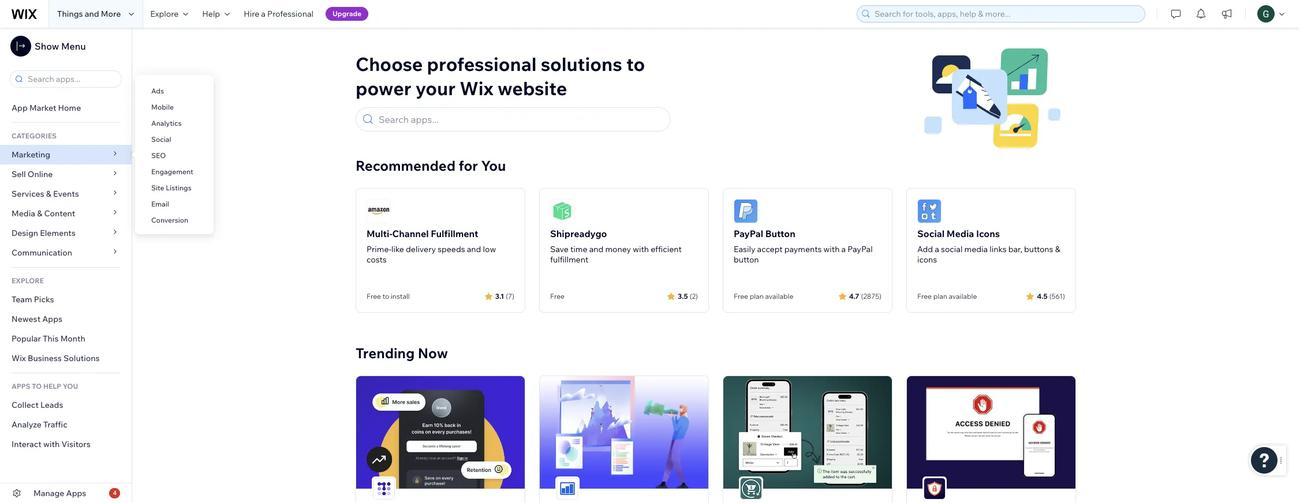 Task type: describe. For each thing, give the bounding box(es) containing it.
& for events
[[46, 189, 51, 199]]

design
[[12, 228, 38, 238]]

home
[[58, 103, 81, 113]]

collect leads
[[12, 400, 63, 411]]

social for social media icons add a social media links bar, buttons & icons
[[918, 228, 945, 240]]

0 horizontal spatial a
[[261, 9, 266, 19]]

apps
[[12, 382, 30, 391]]

time
[[571, 244, 588, 255]]

0 horizontal spatial to
[[383, 292, 389, 301]]

speeds
[[438, 244, 465, 255]]

paypal button logo image
[[734, 199, 758, 223]]

costs
[[367, 255, 387, 265]]

and inside multi-channel fulfillment prime-like delivery speeds and low costs
[[467, 244, 481, 255]]

you
[[481, 157, 506, 174]]

icons
[[918, 255, 937, 265]]

accept
[[757, 244, 783, 255]]

plan for icons
[[934, 292, 947, 301]]

button
[[734, 255, 759, 265]]

with for paypal button
[[824, 244, 840, 255]]

2 free from the left
[[550, 292, 565, 301]]

twism: your own coin & rewards poster image
[[356, 377, 525, 489]]

media inside sidebar element
[[12, 208, 35, 219]]

interact
[[12, 439, 41, 450]]

4
[[113, 490, 117, 497]]

with inside interact with visitors 'link'
[[43, 439, 60, 450]]

free for paypal button
[[734, 292, 748, 301]]

3.1
[[495, 292, 504, 301]]

for
[[459, 157, 478, 174]]

1 vertical spatial paypal
[[848, 244, 873, 255]]

1 horizontal spatial search apps... field
[[375, 108, 665, 131]]

3.1 (7)
[[495, 292, 515, 301]]

se ranking icon image
[[557, 478, 579, 500]]

show menu button
[[10, 36, 86, 57]]

delivery
[[406, 244, 436, 255]]

twism: your own coin & rewards icon image
[[373, 478, 395, 500]]

manage
[[33, 489, 64, 499]]

events
[[53, 189, 79, 199]]

multi-channel fulfillment logo image
[[367, 199, 391, 223]]

this
[[43, 334, 59, 344]]

email
[[151, 200, 169, 208]]

site
[[151, 184, 164, 192]]

professional
[[427, 53, 537, 76]]

icons
[[976, 228, 1000, 240]]

choose professional solutions to power your wix website
[[356, 53, 645, 100]]

media & content link
[[0, 204, 132, 223]]

hire a professional link
[[237, 0, 320, 28]]

leads
[[40, 400, 63, 411]]

fulfillment
[[550, 255, 589, 265]]

payments
[[785, 244, 822, 255]]

conversion
[[151, 216, 188, 225]]

media & content
[[12, 208, 75, 219]]

app market home link
[[0, 98, 132, 118]]

social for social
[[151, 135, 171, 144]]

mobile link
[[135, 98, 214, 117]]

apps for newest apps
[[42, 314, 62, 325]]

interact with visitors
[[12, 439, 91, 450]]

online
[[28, 169, 53, 180]]

free plan available for icons
[[918, 292, 977, 301]]

recommended
[[356, 157, 456, 174]]

newest apps
[[12, 314, 62, 325]]

engagement
[[151, 167, 193, 176]]

multi-channel fulfillment prime-like delivery speeds and low costs
[[367, 228, 496, 265]]

channel
[[392, 228, 429, 240]]

team picks
[[12, 295, 54, 305]]

prime-
[[367, 244, 391, 255]]

to inside choose professional solutions to power your wix website
[[626, 53, 645, 76]]

free for multi-channel fulfillment
[[367, 292, 381, 301]]

you
[[63, 382, 78, 391]]

links
[[990, 244, 1007, 255]]

ads link
[[135, 81, 214, 101]]

collect
[[12, 400, 39, 411]]

sidebar element
[[0, 28, 132, 504]]

0 horizontal spatial and
[[85, 9, 99, 19]]

easily
[[734, 244, 756, 255]]

install
[[391, 292, 410, 301]]

your
[[416, 77, 456, 100]]

social media icons add a social media links bar, buttons & icons
[[918, 228, 1061, 265]]

shipreadygo save time and money with efficient fulfillment
[[550, 228, 682, 265]]

site listings
[[151, 184, 192, 192]]

show menu
[[35, 40, 86, 52]]

sell
[[12, 169, 26, 180]]

power
[[356, 77, 411, 100]]

services & events
[[12, 189, 79, 199]]

services & events link
[[0, 184, 132, 204]]

design elements
[[12, 228, 76, 238]]

wix inside choose professional solutions to power your wix website
[[460, 77, 494, 100]]

apps for manage apps
[[66, 489, 86, 499]]

design elements link
[[0, 223, 132, 243]]

(7)
[[506, 292, 515, 301]]

wix business solutions
[[12, 353, 100, 364]]

website
[[498, 77, 567, 100]]

now
[[418, 345, 448, 362]]

hire a professional
[[244, 9, 314, 19]]

search apps... field inside sidebar element
[[24, 71, 118, 87]]

0 horizontal spatial paypal
[[734, 228, 763, 240]]

manage apps
[[33, 489, 86, 499]]

& inside social media icons add a social media links bar, buttons & icons
[[1055, 244, 1061, 255]]

solutions
[[541, 53, 622, 76]]

fulfillment
[[431, 228, 478, 240]]



Task type: vqa. For each thing, say whether or not it's contained in the screenshot.
Sell Online link
yes



Task type: locate. For each thing, give the bounding box(es) containing it.
1 vertical spatial to
[[383, 292, 389, 301]]

collect leads link
[[0, 396, 132, 415]]

0 horizontal spatial plan
[[750, 292, 764, 301]]

& left content
[[37, 208, 42, 219]]

a inside paypal button easily accept payments with a paypal button
[[842, 244, 846, 255]]

email link
[[135, 195, 214, 214]]

0 horizontal spatial media
[[12, 208, 35, 219]]

free plan available down button
[[734, 292, 794, 301]]

engagement link
[[135, 162, 214, 182]]

0 vertical spatial media
[[12, 208, 35, 219]]

3 free from the left
[[734, 292, 748, 301]]

to
[[626, 53, 645, 76], [383, 292, 389, 301]]

wix down popular
[[12, 353, 26, 364]]

0 vertical spatial social
[[151, 135, 171, 144]]

media
[[965, 244, 988, 255]]

free for social media icons
[[918, 292, 932, 301]]

low
[[483, 244, 496, 255]]

popular
[[12, 334, 41, 344]]

social up seo
[[151, 135, 171, 144]]

a right 'hire'
[[261, 9, 266, 19]]

1 horizontal spatial a
[[842, 244, 846, 255]]

social media icons logo image
[[918, 199, 942, 223]]

explore
[[150, 9, 179, 19]]

& for content
[[37, 208, 42, 219]]

available for easily
[[765, 292, 794, 301]]

4.5 (561)
[[1037, 292, 1065, 301]]

1 horizontal spatial &
[[46, 189, 51, 199]]

social up add
[[918, 228, 945, 240]]

seo
[[151, 151, 166, 160]]

0 vertical spatial &
[[46, 189, 51, 199]]

team
[[12, 295, 32, 305]]

0 horizontal spatial social
[[151, 135, 171, 144]]

apps to help you
[[12, 382, 78, 391]]

multi-
[[367, 228, 392, 240]]

content
[[44, 208, 75, 219]]

1 horizontal spatial and
[[467, 244, 481, 255]]

with inside paypal button easily accept payments with a paypal button
[[824, 244, 840, 255]]

1 vertical spatial wix
[[12, 353, 26, 364]]

1 vertical spatial apps
[[66, 489, 86, 499]]

and inside shipreadygo save time and money with efficient fulfillment
[[589, 244, 604, 255]]

free down button
[[734, 292, 748, 301]]

trending
[[356, 345, 415, 362]]

0 vertical spatial search apps... field
[[24, 71, 118, 87]]

newest apps link
[[0, 310, 132, 329]]

to left install
[[383, 292, 389, 301]]

se ranking poster image
[[540, 377, 709, 489]]

reconvert upsell & cross sell poster image
[[724, 377, 892, 489]]

media inside social media icons add a social media links bar, buttons & icons
[[947, 228, 974, 240]]

show
[[35, 40, 59, 52]]

traffic
[[43, 420, 67, 430]]

and right time
[[589, 244, 604, 255]]

sell online
[[12, 169, 53, 180]]

a
[[261, 9, 266, 19], [842, 244, 846, 255], [935, 244, 939, 255]]

help button
[[195, 0, 237, 28]]

things and more
[[57, 9, 121, 19]]

categories
[[12, 132, 57, 140]]

a right payments
[[842, 244, 846, 255]]

popular this month
[[12, 334, 85, 344]]

like
[[391, 244, 404, 255]]

help
[[202, 9, 220, 19]]

available
[[765, 292, 794, 301], [949, 292, 977, 301]]

free plan available for easily
[[734, 292, 794, 301]]

0 horizontal spatial available
[[765, 292, 794, 301]]

things
[[57, 9, 83, 19]]

social
[[151, 135, 171, 144], [918, 228, 945, 240]]

marketing link
[[0, 145, 132, 165]]

free down fulfillment
[[550, 292, 565, 301]]

0 horizontal spatial free plan available
[[734, 292, 794, 301]]

a inside social media icons add a social media links bar, buttons & icons
[[935, 244, 939, 255]]

money
[[605, 244, 631, 255]]

analytics
[[151, 119, 182, 128]]

free to install
[[367, 292, 410, 301]]

search apps... field down website
[[375, 108, 665, 131]]

business
[[28, 353, 62, 364]]

1 horizontal spatial with
[[633, 244, 649, 255]]

and left low
[[467, 244, 481, 255]]

blockify fraud ip blocker poster image
[[907, 377, 1076, 489]]

blockify fraud ip blocker icon image
[[924, 478, 946, 500]]

(561)
[[1050, 292, 1065, 301]]

1 horizontal spatial paypal
[[848, 244, 873, 255]]

wix down professional
[[460, 77, 494, 100]]

0 horizontal spatial with
[[43, 439, 60, 450]]

a right add
[[935, 244, 939, 255]]

& right buttons
[[1055, 244, 1061, 255]]

1 horizontal spatial plan
[[934, 292, 947, 301]]

ads
[[151, 87, 164, 95]]

paypal up easily
[[734, 228, 763, 240]]

plan for easily
[[750, 292, 764, 301]]

2 free plan available from the left
[[918, 292, 977, 301]]

0 horizontal spatial search apps... field
[[24, 71, 118, 87]]

& left events
[[46, 189, 51, 199]]

0 horizontal spatial wix
[[12, 353, 26, 364]]

app
[[12, 103, 28, 113]]

with right money
[[633, 244, 649, 255]]

2 plan from the left
[[934, 292, 947, 301]]

buttons
[[1024, 244, 1054, 255]]

0 vertical spatial apps
[[42, 314, 62, 325]]

elements
[[40, 228, 76, 238]]

team picks link
[[0, 290, 132, 310]]

4 free from the left
[[918, 292, 932, 301]]

free plan available down icons
[[918, 292, 977, 301]]

shipreadygo logo image
[[550, 199, 575, 223]]

Search for tools, apps, help & more... field
[[871, 6, 1142, 22]]

1 vertical spatial &
[[37, 208, 42, 219]]

to right solutions
[[626, 53, 645, 76]]

recommended for you
[[356, 157, 506, 174]]

with inside shipreadygo save time and money with efficient fulfillment
[[633, 244, 649, 255]]

1 horizontal spatial to
[[626, 53, 645, 76]]

2 horizontal spatial with
[[824, 244, 840, 255]]

media up social on the right of page
[[947, 228, 974, 240]]

1 horizontal spatial social
[[918, 228, 945, 240]]

1 vertical spatial media
[[947, 228, 974, 240]]

0 horizontal spatial &
[[37, 208, 42, 219]]

upgrade button
[[326, 7, 369, 21]]

Search apps... field
[[24, 71, 118, 87], [375, 108, 665, 131]]

2 vertical spatial &
[[1055, 244, 1061, 255]]

communication
[[12, 248, 74, 258]]

analytics link
[[135, 114, 214, 133]]

free down icons
[[918, 292, 932, 301]]

& inside "link"
[[46, 189, 51, 199]]

1 vertical spatial social
[[918, 228, 945, 240]]

with right payments
[[824, 244, 840, 255]]

seo link
[[135, 146, 214, 166]]

1 vertical spatial search apps... field
[[375, 108, 665, 131]]

analyze traffic
[[12, 420, 67, 430]]

apps inside newest apps link
[[42, 314, 62, 325]]

available for icons
[[949, 292, 977, 301]]

plan down icons
[[934, 292, 947, 301]]

0 horizontal spatial apps
[[42, 314, 62, 325]]

0 vertical spatial paypal
[[734, 228, 763, 240]]

1 horizontal spatial apps
[[66, 489, 86, 499]]

hire
[[244, 9, 259, 19]]

app market home
[[12, 103, 81, 113]]

mobile
[[151, 103, 174, 111]]

social inside social media icons add a social media links bar, buttons & icons
[[918, 228, 945, 240]]

1 free plan available from the left
[[734, 292, 794, 301]]

2 horizontal spatial &
[[1055, 244, 1061, 255]]

apps up this
[[42, 314, 62, 325]]

with down traffic
[[43, 439, 60, 450]]

media up design
[[12, 208, 35, 219]]

professional
[[267, 9, 314, 19]]

0 vertical spatial to
[[626, 53, 645, 76]]

explore
[[12, 277, 44, 285]]

&
[[46, 189, 51, 199], [37, 208, 42, 219], [1055, 244, 1061, 255]]

apps
[[42, 314, 62, 325], [66, 489, 86, 499]]

3.5
[[678, 292, 688, 301]]

social link
[[135, 130, 214, 150]]

4.7 (2875)
[[849, 292, 882, 301]]

wix inside sidebar element
[[12, 353, 26, 364]]

bar,
[[1009, 244, 1023, 255]]

2 horizontal spatial and
[[589, 244, 604, 255]]

4.7
[[849, 292, 860, 301]]

media
[[12, 208, 35, 219], [947, 228, 974, 240]]

2 available from the left
[[949, 292, 977, 301]]

search apps... field up home
[[24, 71, 118, 87]]

help
[[43, 382, 61, 391]]

4.5
[[1037, 292, 1048, 301]]

site listings link
[[135, 178, 214, 198]]

plan
[[750, 292, 764, 301], [934, 292, 947, 301]]

available down accept
[[765, 292, 794, 301]]

button
[[765, 228, 796, 240]]

plan down button
[[750, 292, 764, 301]]

0 vertical spatial wix
[[460, 77, 494, 100]]

free
[[367, 292, 381, 301], [550, 292, 565, 301], [734, 292, 748, 301], [918, 292, 932, 301]]

apps right manage
[[66, 489, 86, 499]]

marketing
[[12, 150, 50, 160]]

available down social on the right of page
[[949, 292, 977, 301]]

1 horizontal spatial free plan available
[[918, 292, 977, 301]]

free plan available
[[734, 292, 794, 301], [918, 292, 977, 301]]

save
[[550, 244, 569, 255]]

with for shipreadygo
[[633, 244, 649, 255]]

and left more
[[85, 9, 99, 19]]

2 horizontal spatial a
[[935, 244, 939, 255]]

1 horizontal spatial media
[[947, 228, 974, 240]]

1 plan from the left
[[750, 292, 764, 301]]

1 horizontal spatial available
[[949, 292, 977, 301]]

1 horizontal spatial wix
[[460, 77, 494, 100]]

1 available from the left
[[765, 292, 794, 301]]

social
[[941, 244, 963, 255]]

interact with visitors link
[[0, 435, 132, 454]]

to
[[32, 382, 42, 391]]

free left install
[[367, 292, 381, 301]]

listings
[[166, 184, 192, 192]]

shipreadygo
[[550, 228, 607, 240]]

1 free from the left
[[367, 292, 381, 301]]

paypal up 4.7 (2875)
[[848, 244, 873, 255]]

reconvert upsell & cross sell icon image
[[740, 478, 762, 500]]



